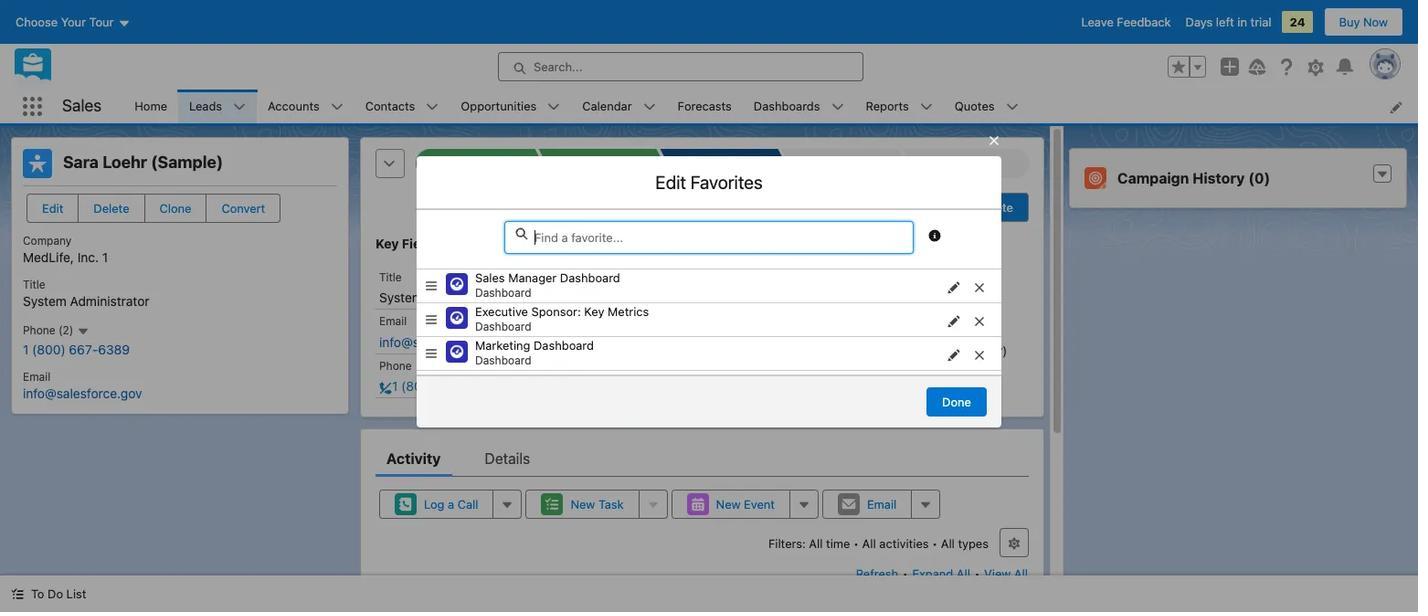 Task type: describe. For each thing, give the bounding box(es) containing it.
company
[[23, 234, 72, 248]]

sara
[[63, 153, 99, 172]]

mark status as complete
[[875, 200, 1014, 215]]

success
[[783, 236, 836, 251]]

new for new task
[[571, 498, 596, 512]]

many
[[721, 343, 751, 358]]

campaign history (0)
[[1118, 170, 1271, 187]]

24
[[1291, 15, 1306, 29]]

title system administrator
[[23, 278, 150, 309]]

feedback
[[1118, 15, 1172, 29]]

all left time
[[809, 537, 823, 552]]

sara loehr (sample)
[[63, 153, 223, 172]]

1 inside company medlife, inc. 1
[[102, 250, 108, 265]]

2 vertical spatial for
[[792, 325, 808, 340]]

search...
[[534, 59, 583, 74]]

company medlife, inc. 1
[[23, 234, 108, 265]]

email inside email info@salesforce.gov
[[23, 370, 50, 384]]

filters: all time • all activities • all types
[[769, 537, 989, 552]]

log a call
[[424, 498, 479, 512]]

1 horizontal spatial system
[[379, 290, 423, 306]]

refresh
[[856, 567, 899, 582]]

sponsor:
[[532, 304, 581, 319]]

search... button
[[498, 52, 864, 81]]

expand
[[913, 567, 954, 582]]

new task button
[[526, 490, 640, 520]]

1 (800) 667-6389
[[23, 342, 130, 357]]

text default image inside to do list button
[[11, 588, 24, 601]]

campaign
[[1118, 170, 1190, 187]]

1 vertical spatial contact
[[781, 307, 824, 322]]

leads list item
[[178, 90, 257, 123]]

loehr
[[103, 153, 147, 172]]

path options list box
[[416, 149, 1029, 178]]

example,
[[919, 325, 970, 340]]

out?
[[869, 343, 894, 358]]

history
[[1193, 170, 1246, 187]]

log a call button
[[379, 490, 494, 520]]

quotes list item
[[944, 90, 1030, 123]]

lead image
[[23, 149, 52, 178]]

• left expand at the bottom
[[903, 567, 909, 582]]

view
[[985, 567, 1011, 582]]

1 vertical spatial info@salesforce.gov link
[[23, 386, 142, 401]]

edit for edit button
[[42, 201, 63, 216]]

reports list item
[[855, 90, 944, 123]]

1 horizontal spatial administrator
[[427, 290, 506, 306]]

dashboard inside executive sponsor: key metrics dashboard
[[475, 320, 532, 334]]

Find a favorite... search field
[[505, 221, 914, 254]]

buy now button
[[1324, 7, 1404, 37]]

time
[[827, 537, 851, 552]]

their
[[752, 307, 777, 322]]

system administrator
[[379, 290, 506, 306]]

all right expand at the bottom
[[957, 567, 971, 582]]

guidance
[[699, 236, 759, 251]]

dashboard down "marketing"
[[475, 354, 532, 368]]

dashboard up the sponsor: at left
[[560, 270, 621, 285]]

complete
[[961, 200, 1014, 215]]

1 horizontal spatial text default image
[[1377, 168, 1390, 181]]

plan
[[765, 325, 789, 340]]

days
[[1186, 15, 1214, 29]]

0 vertical spatial your
[[811, 325, 836, 340]]

executive sponsor: key metrics dashboard
[[475, 304, 649, 334]]

manager
[[509, 270, 557, 285]]

status : working
[[416, 200, 511, 214]]

key inside executive sponsor: key metrics dashboard
[[585, 304, 605, 319]]

inc.
[[77, 250, 99, 265]]

refresh button
[[855, 560, 900, 589]]

all right view
[[1015, 567, 1029, 582]]

list
[[66, 587, 86, 602]]

0 horizontal spatial info@salesforce.gov
[[23, 386, 142, 401]]

clone button
[[144, 194, 207, 223]]

mark
[[875, 200, 903, 215]]

do
[[48, 587, 63, 602]]

days left in trial
[[1186, 15, 1272, 29]]

opportunities list item
[[450, 90, 572, 123]]

(0)
[[1249, 170, 1271, 187]]

task
[[599, 498, 624, 512]]

how
[[973, 325, 999, 340]]

you
[[811, 343, 831, 358]]

list containing home
[[124, 90, 1419, 123]]

contacts list item
[[354, 90, 450, 123]]

system inside title system administrator
[[23, 294, 67, 309]]

guidance for success
[[699, 236, 836, 251]]

edit button
[[27, 194, 79, 223]]

all right time
[[863, 537, 877, 552]]

reports
[[866, 99, 910, 113]]

:
[[455, 200, 459, 214]]

6389
[[98, 342, 130, 357]]

0 vertical spatial info@salesforce.gov
[[379, 334, 499, 350]]

pitch?)
[[969, 343, 1008, 358]]

types
[[959, 537, 989, 552]]

to
[[895, 307, 906, 322]]

sales manager dashboard dashboard
[[475, 270, 621, 300]]

a for contact
[[767, 289, 774, 303]]

new event
[[716, 498, 775, 512]]

favorites
[[691, 171, 763, 192]]

delete
[[94, 201, 129, 216]]

calendar
[[583, 99, 632, 113]]

call
[[458, 498, 479, 512]]

edit favorites
[[656, 171, 763, 192]]

dashboards link
[[743, 90, 832, 123]]

done button
[[927, 387, 987, 416]]

to do list
[[31, 587, 86, 602]]

make
[[721, 325, 751, 340]]

all left types
[[941, 537, 955, 552]]

key fields
[[376, 236, 440, 251]]

new for new event
[[716, 498, 741, 512]]



Task type: locate. For each thing, give the bounding box(es) containing it.
dashboard down executive
[[475, 320, 532, 334]]

lead up 'information' at the bottom of page
[[864, 289, 888, 303]]

1 horizontal spatial info@salesforce.gov link
[[379, 334, 499, 350]]

2 new from the left
[[716, 498, 741, 512]]

administrator up "marketing"
[[427, 290, 506, 306]]

a for call
[[448, 498, 455, 512]]

1 horizontal spatial key
[[585, 304, 605, 319]]

0 horizontal spatial your
[[811, 325, 836, 340]]

2 vertical spatial email
[[868, 498, 897, 512]]

1 horizontal spatial 1
[[102, 250, 108, 265]]

outreach
[[839, 325, 889, 340]]

identify a contact for the lead save their contact information to the lead record make a plan for your outreach (for example, how many times will you reach out? what's your pitch?)
[[721, 289, 1008, 358]]

for
[[762, 236, 780, 251], [823, 289, 839, 303], [792, 325, 808, 340]]

title down key fields
[[379, 270, 402, 284]]

view all link
[[984, 560, 1029, 589]]

0 vertical spatial the
[[842, 289, 861, 303]]

metrics
[[608, 304, 649, 319]]

(800)
[[32, 342, 66, 357]]

sales up executive
[[475, 270, 505, 285]]

0 vertical spatial lead
[[864, 289, 888, 303]]

0 horizontal spatial system
[[23, 294, 67, 309]]

convert
[[222, 201, 265, 216]]

administrator inside title system administrator
[[70, 294, 150, 309]]

a inside button
[[448, 498, 455, 512]]

for up 'information' at the bottom of page
[[823, 289, 839, 303]]

information
[[827, 307, 891, 322]]

save
[[721, 307, 748, 322]]

• right time
[[854, 537, 860, 552]]

group
[[1168, 56, 1207, 78]]

1 horizontal spatial sales
[[475, 270, 505, 285]]

info@salesforce.gov down 667-
[[23, 386, 142, 401]]

email up phone at the left of the page
[[379, 315, 407, 328]]

status up fields
[[416, 200, 455, 214]]

buy
[[1340, 15, 1361, 29]]

edit left guidance
[[666, 238, 688, 251]]

key left metrics
[[585, 304, 605, 319]]

email info@salesforce.gov
[[23, 370, 142, 401]]

0 vertical spatial sales
[[62, 96, 102, 115]]

new left task
[[571, 498, 596, 512]]

0 horizontal spatial a
[[448, 498, 455, 512]]

0 horizontal spatial key
[[376, 236, 399, 251]]

administrator up the 6389
[[70, 294, 150, 309]]

1 vertical spatial lead
[[931, 307, 955, 322]]

• up expand at the bottom
[[933, 537, 938, 552]]

edit for edit favorites
[[656, 171, 687, 192]]

calendar link
[[572, 90, 643, 123]]

a right log in the left bottom of the page
[[448, 498, 455, 512]]

times
[[755, 343, 786, 358]]

status
[[416, 200, 455, 214], [906, 200, 941, 215]]

convert button
[[206, 194, 281, 223]]

0 horizontal spatial title
[[23, 278, 45, 292]]

record
[[958, 307, 995, 322]]

all
[[809, 537, 823, 552], [863, 537, 877, 552], [941, 537, 955, 552], [957, 567, 971, 582], [1015, 567, 1029, 582]]

dashboard up executive
[[475, 286, 532, 300]]

info@salesforce.gov link down 667-
[[23, 386, 142, 401]]

contact up their
[[777, 289, 820, 303]]

sales inside sales manager dashboard dashboard
[[475, 270, 505, 285]]

email inside 'button'
[[868, 498, 897, 512]]

0 vertical spatial text default image
[[1377, 168, 1390, 181]]

in
[[1238, 15, 1248, 29]]

0 vertical spatial key
[[376, 236, 399, 251]]

buy now
[[1340, 15, 1389, 29]]

1 vertical spatial 1
[[23, 342, 29, 357]]

leave feedback
[[1082, 15, 1172, 29]]

dashboard down executive sponsor: key metrics dashboard
[[534, 338, 594, 353]]

1 (800) 667-6389 link
[[23, 342, 130, 357]]

2 horizontal spatial a
[[767, 289, 774, 303]]

new event button
[[672, 490, 791, 520]]

your down example,
[[940, 343, 965, 358]]

identify
[[721, 289, 764, 303]]

leave
[[1082, 15, 1114, 29]]

1 horizontal spatial your
[[940, 343, 965, 358]]

new inside 'button'
[[571, 498, 596, 512]]

0 horizontal spatial 1
[[23, 342, 29, 357]]

key left fields
[[376, 236, 399, 251]]

tab list
[[376, 441, 1029, 477]]

system
[[379, 290, 423, 306], [23, 294, 67, 309]]

info@salesforce.gov link down system administrator
[[379, 334, 499, 350]]

opportunities link
[[450, 90, 548, 123]]

0 horizontal spatial new
[[571, 498, 596, 512]]

sales
[[62, 96, 102, 115], [475, 270, 505, 285]]

leave feedback link
[[1082, 15, 1172, 29]]

title for title
[[379, 270, 402, 284]]

dashboards
[[754, 99, 821, 113]]

accounts list item
[[257, 90, 354, 123]]

the
[[842, 289, 861, 303], [909, 307, 928, 322]]

new left event
[[716, 498, 741, 512]]

reach
[[834, 343, 866, 358]]

0 vertical spatial 1
[[102, 250, 108, 265]]

1 horizontal spatial status
[[906, 200, 941, 215]]

event
[[744, 498, 775, 512]]

1 vertical spatial text default image
[[11, 588, 24, 601]]

forecasts
[[678, 99, 732, 113]]

1 horizontal spatial new
[[716, 498, 741, 512]]

1 vertical spatial key
[[585, 304, 605, 319]]

0 horizontal spatial the
[[842, 289, 861, 303]]

1 vertical spatial your
[[940, 343, 965, 358]]

quotes
[[955, 99, 995, 113]]

title inside title system administrator
[[23, 278, 45, 292]]

contact up plan
[[781, 307, 824, 322]]

text default image
[[1377, 168, 1390, 181], [11, 588, 24, 601]]

medlife,
[[23, 250, 74, 265]]

0 vertical spatial for
[[762, 236, 780, 251]]

1 vertical spatial for
[[823, 289, 839, 303]]

info@salesforce.gov
[[379, 334, 499, 350], [23, 386, 142, 401]]

fields
[[402, 236, 440, 251]]

a up their
[[767, 289, 774, 303]]

info@salesforce.gov down system administrator
[[379, 334, 499, 350]]

email down (800)
[[23, 370, 50, 384]]

contact
[[777, 289, 820, 303], [781, 307, 824, 322]]

0 vertical spatial a
[[767, 289, 774, 303]]

email button
[[823, 490, 913, 520]]

1 horizontal spatial a
[[755, 325, 761, 340]]

sales for sales
[[62, 96, 102, 115]]

2 vertical spatial a
[[448, 498, 455, 512]]

quotes link
[[944, 90, 1006, 123]]

to do list button
[[0, 576, 97, 613]]

contacts link
[[354, 90, 426, 123]]

home
[[135, 99, 167, 113]]

1 vertical spatial a
[[755, 325, 761, 340]]

dashboards list item
[[743, 90, 855, 123]]

1 horizontal spatial email
[[379, 315, 407, 328]]

to
[[31, 587, 44, 602]]

2 horizontal spatial email
[[868, 498, 897, 512]]

will
[[789, 343, 807, 358]]

1 horizontal spatial for
[[792, 325, 808, 340]]

0 horizontal spatial status
[[416, 200, 455, 214]]

accounts link
[[257, 90, 331, 123]]

1 right inc.
[[102, 250, 108, 265]]

0 horizontal spatial administrator
[[70, 294, 150, 309]]

edit up the company
[[42, 201, 63, 216]]

0 vertical spatial edit
[[656, 171, 687, 192]]

left
[[1217, 15, 1235, 29]]

done
[[943, 395, 972, 409]]

0 horizontal spatial sales
[[62, 96, 102, 115]]

0 horizontal spatial info@salesforce.gov link
[[23, 386, 142, 401]]

1 vertical spatial email
[[23, 370, 50, 384]]

the up 'information' at the bottom of page
[[842, 289, 861, 303]]

1 horizontal spatial the
[[909, 307, 928, 322]]

edit left favorites
[[656, 171, 687, 192]]

title
[[379, 270, 402, 284], [23, 278, 45, 292]]

email
[[379, 315, 407, 328], [23, 370, 50, 384], [868, 498, 897, 512]]

email up filters: all time • all activities • all types
[[868, 498, 897, 512]]

1
[[102, 250, 108, 265], [23, 342, 29, 357]]

0 vertical spatial email
[[379, 315, 407, 328]]

1 left (800)
[[23, 342, 29, 357]]

filters:
[[769, 537, 806, 552]]

1 vertical spatial edit
[[42, 201, 63, 216]]

delete button
[[78, 194, 145, 223]]

calendar list item
[[572, 90, 667, 123]]

1 vertical spatial sales
[[475, 270, 505, 285]]

as
[[945, 200, 957, 215]]

trial
[[1251, 15, 1272, 29]]

accounts
[[268, 99, 320, 113]]

list
[[124, 90, 1419, 123]]

status inside mark status as complete button
[[906, 200, 941, 215]]

expand all button
[[912, 560, 972, 589]]

• left view
[[975, 567, 981, 582]]

title for title system administrator
[[23, 278, 45, 292]]

0 vertical spatial contact
[[777, 289, 820, 303]]

•
[[854, 537, 860, 552], [933, 537, 938, 552], [903, 567, 909, 582], [975, 567, 981, 582]]

new inside button
[[716, 498, 741, 512]]

what's
[[897, 343, 937, 358]]

1 vertical spatial the
[[909, 307, 928, 322]]

opportunities
[[461, 99, 537, 113]]

1 horizontal spatial info@salesforce.gov
[[379, 334, 499, 350]]

lead up example,
[[931, 307, 955, 322]]

a left plan
[[755, 325, 761, 340]]

sales up sara
[[62, 96, 102, 115]]

phone
[[379, 359, 412, 373]]

667-
[[69, 342, 98, 357]]

list box
[[417, 268, 1002, 371]]

2 vertical spatial edit
[[666, 238, 688, 251]]

0 vertical spatial info@salesforce.gov link
[[379, 334, 499, 350]]

1 horizontal spatial title
[[379, 270, 402, 284]]

1 horizontal spatial lead
[[931, 307, 955, 322]]

your up "you"
[[811, 325, 836, 340]]

sales for sales manager dashboard dashboard
[[475, 270, 505, 285]]

for up will
[[792, 325, 808, 340]]

refresh • expand all • view all
[[856, 567, 1029, 582]]

1 vertical spatial info@salesforce.gov
[[23, 386, 142, 401]]

1 new from the left
[[571, 498, 596, 512]]

0 horizontal spatial for
[[762, 236, 780, 251]]

new task
[[571, 498, 624, 512]]

a
[[767, 289, 774, 303], [755, 325, 761, 340], [448, 498, 455, 512]]

list box containing sales manager dashboard
[[417, 268, 1002, 371]]

title down medlife,
[[23, 278, 45, 292]]

working
[[462, 200, 511, 214]]

system down key fields
[[379, 290, 423, 306]]

0 horizontal spatial email
[[23, 370, 50, 384]]

log
[[424, 498, 445, 512]]

edit inside button
[[42, 201, 63, 216]]

system down medlife,
[[23, 294, 67, 309]]

status left as
[[906, 200, 941, 215]]

mark status as complete button
[[839, 193, 1029, 222]]

for left the success on the right top of page
[[762, 236, 780, 251]]

(for
[[893, 325, 916, 340]]

the right to
[[909, 307, 928, 322]]

0 horizontal spatial lead
[[864, 289, 888, 303]]

2 horizontal spatial for
[[823, 289, 839, 303]]

0 horizontal spatial text default image
[[11, 588, 24, 601]]



Task type: vqa. For each thing, say whether or not it's contained in the screenshot.
24
yes



